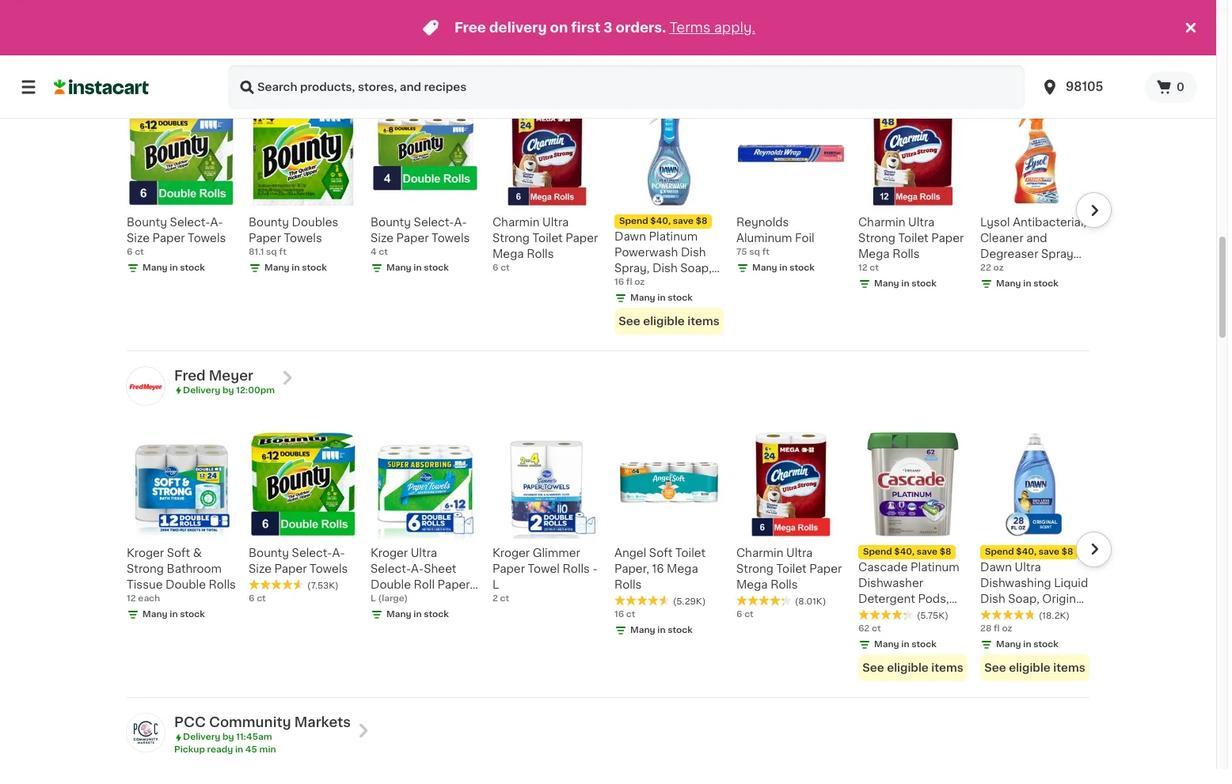 Task type: vqa. For each thing, say whether or not it's contained in the screenshot.
30 min
no



Task type: describe. For each thing, give the bounding box(es) containing it.
kroger for kroger ultra select-a-sheet double roll paper towels
[[371, 548, 408, 559]]

towels inside bounty doubles paper towels 81.1 sq ft
[[284, 233, 322, 244]]

bounty for bounty select-a- size paper towels
[[249, 548, 289, 559]]

ct inside the kroger glimmer paper towel rolls - l 2 ct
[[500, 595, 509, 604]]

stock down charmin ultra strong toilet paper mega rolls 12 ct
[[912, 279, 937, 288]]

ct inside charmin ultra strong toilet paper mega rolls 6 ct
[[501, 264, 510, 272]]

many down 28 fl oz
[[996, 641, 1021, 650]]

1 vertical spatial l
[[371, 595, 376, 604]]

16 for 16 fl oz
[[615, 278, 624, 287]]

mega for angel soft toilet paper, 16 mega rolls
[[667, 564, 698, 575]]

many down 16 fl oz
[[630, 294, 655, 302]]

2 delivery from the top
[[183, 386, 220, 395]]

fred meyer image
[[127, 367, 165, 405]]

rolls for charmin ultra strong toilet paper mega rolls 12 ct
[[893, 248, 920, 260]]

scent inside 'spend $40, save $8 dawn ultra dishwashing liquid dish soap, original scent'
[[980, 610, 1013, 621]]

toilet for charmin ultra strong toilet paper mega rolls 12 ct
[[899, 233, 929, 244]]

1 11:45am from the top
[[236, 43, 272, 52]]

Search field
[[228, 65, 1025, 109]]

each
[[138, 595, 160, 604]]

0
[[1177, 82, 1185, 93]]

product group containing cascade platinum dishwasher detergent pods, fresh
[[858, 430, 968, 682]]

cascade
[[858, 562, 908, 573]]

2 by from the top
[[222, 386, 234, 395]]

many in stock down 16 fl oz
[[630, 294, 693, 302]]

rolls for charmin ultra strong toilet paper mega rolls
[[771, 580, 798, 591]]

many down 62 ct
[[874, 641, 899, 650]]

81.1
[[249, 248, 264, 256]]

mega for charmin ultra strong toilet paper mega rolls 12 ct
[[858, 248, 890, 260]]

pcc community markets
[[174, 717, 351, 730]]

select- inside kroger ultra select-a-sheet double roll paper towels
[[371, 564, 411, 575]]

oz for 16 fl oz
[[634, 278, 645, 287]]

towels for bounty select-a- size paper towels
[[310, 564, 348, 575]]

rolls for charmin ultra strong toilet paper mega rolls 6 ct
[[527, 248, 554, 260]]

size for bounty select-a- size paper towels 4 ct
[[371, 233, 394, 244]]

charmin ultra strong toilet paper mega rolls 12 ct
[[858, 217, 964, 272]]

ultra for charmin ultra strong toilet paper mega rolls
[[786, 548, 813, 559]]

foil
[[795, 233, 815, 244]]

&
[[193, 548, 202, 559]]

select- for bounty select-a- size paper towels 4 ct
[[414, 217, 454, 228]]

spend $40, save $8 cascade platinum dishwasher detergent pods, fresh
[[858, 548, 960, 621]]

l (large)
[[371, 595, 408, 604]]

first
[[571, 21, 601, 34]]

kroger glimmer paper towel rolls - l 2 ct
[[493, 548, 598, 604]]

items for dawn platinum powerwash dish spray, dish soap, fresh scent
[[688, 316, 720, 327]]

(18.2k)
[[1039, 612, 1070, 621]]

paper,
[[615, 564, 649, 575]]

stock down roll
[[424, 611, 449, 619]]

sheet
[[424, 564, 457, 575]]

see eligible items for dawn ultra dishwashing liquid dish soap, original scent
[[985, 663, 1085, 674]]

75
[[737, 248, 747, 256]]

(7.53k)
[[307, 582, 339, 591]]

degreaser
[[980, 248, 1039, 260]]

roll
[[414, 580, 435, 591]]

community
[[209, 717, 291, 730]]

16 inside angel soft toilet paper, 16 mega rolls
[[652, 564, 664, 575]]

kroger for kroger glimmer paper towel rolls - l 2 ct
[[493, 548, 530, 559]]

soft for bathroom
[[167, 548, 190, 559]]

product group containing dawn ultra dishwashing liquid dish soap, original scent
[[980, 430, 1090, 682]]

reynolds aluminum foil 75 sq ft
[[737, 217, 815, 256]]

16 for 16 ct
[[615, 611, 624, 619]]

$8 for powerwash
[[696, 217, 708, 226]]

bounty select-a- size paper towels
[[249, 548, 348, 575]]

see eligible items button for dawn platinum powerwash dish spray, dish soap, fresh scent
[[615, 308, 724, 335]]

a- for bounty select-a- size paper towels 6 ct
[[210, 217, 223, 228]]

dish inside 'spend $40, save $8 dawn ultra dishwashing liquid dish soap, original scent'
[[980, 594, 1006, 605]]

and
[[1027, 233, 1047, 244]]

3
[[604, 21, 613, 34]]

platinum for powerwash
[[649, 231, 698, 242]]

many down 16 ct
[[630, 627, 655, 635]]

fresh inside 'spend $40, save $8 dawn platinum powerwash dish spray, dish soap, fresh scent'
[[615, 279, 645, 290]]

1 delivery from the top
[[183, 43, 220, 52]]

sq inside reynolds aluminum foil 75 sq ft
[[749, 248, 760, 256]]

paper for bounty select-a- size paper towels
[[274, 564, 307, 575]]

many in stock down "each"
[[143, 611, 205, 619]]

reynolds
[[737, 217, 789, 228]]

select- for bounty select-a- size paper towels 6 ct
[[170, 217, 210, 228]]

0 button
[[1145, 71, 1197, 103]]

stock down bounty select-a- size paper towels 6 ct
[[180, 264, 205, 272]]

for
[[980, 264, 996, 275]]

many in stock down bounty doubles paper towels 81.1 sq ft
[[265, 264, 327, 272]]

bounty select-a- size paper towels 6 ct
[[127, 217, 226, 256]]

many in stock down (large) at the bottom
[[386, 611, 449, 619]]

instacart logo image
[[54, 78, 149, 97]]

many in stock down 62 ct
[[874, 641, 937, 650]]

toilet for charmin ultra strong toilet paper mega rolls 6 ct
[[533, 233, 563, 244]]

lysol
[[980, 217, 1010, 228]]

paper inside kroger ultra select-a-sheet double roll paper towels
[[438, 580, 470, 591]]

save for dishwasher
[[917, 548, 938, 557]]

towels for bounty select-a- size paper towels 4 ct
[[432, 233, 470, 244]]

many down bounty doubles paper towels 81.1 sq ft
[[265, 264, 290, 272]]

28
[[980, 625, 992, 634]]

spend $40, save $8 dawn platinum powerwash dish spray, dish soap, fresh scent
[[615, 217, 712, 290]]

-
[[593, 564, 598, 575]]

charmin ultra strong toilet paper mega rolls 6 ct
[[493, 217, 598, 272]]

a- for bounty select-a- size paper towels 4 ct
[[454, 217, 467, 228]]

62
[[858, 625, 870, 634]]

charmin ultra strong toilet paper mega rolls
[[737, 548, 842, 591]]

98105
[[1066, 81, 1104, 93]]

see eligible items button for dawn ultra dishwashing liquid dish soap, original scent
[[980, 655, 1090, 682]]

spray,
[[615, 263, 650, 274]]

limited time offer region
[[0, 0, 1182, 55]]

stock down bounty doubles paper towels 81.1 sq ft
[[302, 264, 327, 272]]

62 ct
[[858, 625, 881, 634]]

dishwasher
[[858, 578, 923, 589]]

(8.01k)
[[795, 598, 826, 607]]

citrus
[[1051, 264, 1084, 275]]

charmin for charmin ultra strong toilet paper mega rolls 12 ct
[[858, 217, 906, 228]]

12:00pm
[[236, 386, 275, 395]]

1 45 from the top
[[245, 56, 257, 65]]

pods,
[[918, 594, 949, 605]]

oz for 28 fl oz
[[1002, 625, 1013, 634]]

free
[[455, 21, 486, 34]]

bounty doubles paper towels 81.1 sq ft
[[249, 217, 338, 256]]

stock down 'citrus'
[[1034, 279, 1059, 288]]

towels for bounty select-a- size paper towels 6 ct
[[188, 233, 226, 244]]

$40, for dishwashing
[[1016, 548, 1037, 557]]

eligible for dawn platinum powerwash dish spray, dish soap, fresh scent
[[643, 316, 685, 327]]

pcc
[[174, 717, 206, 730]]

product group containing dawn platinum powerwash dish spray, dish soap, fresh scent
[[615, 99, 724, 335]]

many down "bounty select-a- size paper towels 4 ct"
[[386, 264, 412, 272]]

28 fl oz
[[980, 625, 1013, 634]]

save for dishwashing
[[1039, 548, 1060, 557]]

detergent
[[858, 594, 915, 605]]

many down charmin ultra strong toilet paper mega rolls 12 ct
[[874, 279, 899, 288]]

stock down the (18.2k)
[[1034, 641, 1059, 650]]

98105 button
[[1031, 65, 1145, 109]]

glimmer
[[533, 548, 580, 559]]

many in stock down kitchens
[[996, 279, 1059, 288]]

$40, for dishwasher
[[894, 548, 915, 557]]

0 horizontal spatial dish
[[653, 263, 678, 274]]

dawn for dishwashing
[[980, 562, 1012, 573]]

ft inside bounty doubles paper towels 81.1 sq ft
[[279, 248, 287, 256]]

1 pickup ready in 45 min from the top
[[174, 56, 276, 65]]

charmin for charmin ultra strong toilet paper mega rolls 6 ct
[[493, 217, 540, 228]]

pcc community markets image
[[127, 714, 165, 752]]

angel soft toilet paper, 16 mega rolls
[[615, 548, 706, 591]]

ct inside group
[[872, 625, 881, 634]]

doubles
[[292, 217, 338, 228]]

size for bounty select-a- size paper towels 6 ct
[[127, 233, 150, 244]]

apply.
[[714, 21, 756, 34]]

soft for 16
[[649, 548, 673, 559]]

(5.75k)
[[917, 612, 949, 621]]

orders.
[[616, 21, 666, 34]]

bathroom
[[167, 564, 222, 575]]

rolls for angel soft toilet paper, 16 mega rolls
[[615, 580, 642, 591]]

0 vertical spatial oz
[[994, 264, 1004, 272]]

22
[[980, 264, 991, 272]]

tissue
[[127, 580, 163, 591]]

6 inside bounty select-a- size paper towels 6 ct
[[127, 248, 133, 256]]

dawn for powerwash
[[615, 231, 646, 242]]

bounty select-a- size paper towels 4 ct
[[371, 217, 470, 256]]

fred
[[174, 370, 206, 382]]

fl for 28
[[994, 625, 1000, 634]]

towels inside kroger ultra select-a-sheet double roll paper towels
[[371, 596, 409, 607]]

1 pickup from the top
[[174, 56, 205, 65]]

3 by from the top
[[222, 733, 234, 742]]

12 inside charmin ultra strong toilet paper mega rolls 12 ct
[[858, 264, 868, 272]]

aluminum
[[737, 233, 792, 244]]

meyer
[[209, 370, 253, 382]]

lysol antibacterial, cleaner and degreaser spray for kitchens citrus
[[980, 217, 1087, 275]]

paper for charmin ultra strong toilet paper mega rolls
[[810, 564, 842, 575]]

many down kitchens
[[996, 279, 1021, 288]]

angel
[[615, 548, 646, 559]]

paper for charmin ultra strong toilet paper mega rolls 6 ct
[[566, 233, 598, 244]]



Task type: locate. For each thing, give the bounding box(es) containing it.
$8 up the liquid
[[1062, 548, 1073, 557]]

spend for dishwasher
[[863, 548, 892, 557]]

cleaner
[[980, 233, 1024, 244]]

mega for charmin ultra strong toilet paper mega rolls
[[737, 580, 768, 591]]

many in stock down charmin ultra strong toilet paper mega rolls 12 ct
[[874, 279, 937, 288]]

6 ct for charmin ultra strong toilet paper mega rolls
[[737, 611, 754, 619]]

1 vertical spatial scent
[[980, 610, 1013, 621]]

1 soft from the left
[[167, 548, 190, 559]]

(large)
[[378, 595, 408, 604]]

$40, inside 'spend $40, save $8 dawn ultra dishwashing liquid dish soap, original scent'
[[1016, 548, 1037, 557]]

a- inside kroger ultra select-a-sheet double roll paper towels
[[411, 564, 424, 575]]

items for cascade platinum dishwasher detergent pods, fresh
[[931, 663, 964, 674]]

platinum inside spend $40, save $8 cascade platinum dishwasher detergent pods, fresh
[[911, 562, 960, 573]]

mega for charmin ultra strong toilet paper mega rolls 6 ct
[[493, 248, 524, 260]]

$8 up pods, at the bottom
[[940, 548, 951, 557]]

see down 62 ct
[[863, 663, 884, 674]]

dawn up dishwashing
[[980, 562, 1012, 573]]

0 vertical spatial pickup ready in 45 min
[[174, 56, 276, 65]]

spend for dishwashing
[[985, 548, 1014, 557]]

2 vertical spatial delivery
[[183, 733, 220, 742]]

0 horizontal spatial 12
[[127, 595, 136, 604]]

1 horizontal spatial l
[[493, 580, 499, 591]]

rolls inside charmin ultra strong toilet paper mega rolls 12 ct
[[893, 248, 920, 260]]

0 horizontal spatial save
[[673, 217, 694, 226]]

stock down "(5.75k)"
[[912, 641, 937, 650]]

mega inside charmin ultra strong toilet paper mega rolls
[[737, 580, 768, 591]]

22 oz
[[980, 264, 1004, 272]]

0 horizontal spatial $8
[[696, 217, 708, 226]]

1 vertical spatial dish
[[653, 263, 678, 274]]

spray
[[1041, 248, 1074, 260]]

6 ct down charmin ultra strong toilet paper mega rolls
[[737, 611, 754, 619]]

bounty for bounty doubles paper towels 81.1 sq ft
[[249, 217, 289, 228]]

kroger up towel
[[493, 548, 530, 559]]

1 horizontal spatial size
[[249, 564, 272, 575]]

rolls inside charmin ultra strong toilet paper mega rolls 6 ct
[[527, 248, 554, 260]]

many in stock down 16 ct
[[630, 627, 693, 635]]

2 11:45am from the top
[[236, 733, 272, 742]]

kroger inside kroger soft & strong bathroom tissue double rolls 12 each
[[127, 548, 164, 559]]

eligible
[[643, 316, 685, 327], [887, 663, 929, 674], [1009, 663, 1051, 674]]

1 min from the top
[[259, 56, 276, 65]]

ct inside bounty select-a- size paper towels 6 ct
[[135, 248, 144, 256]]

see for dawn platinum powerwash dish spray, dish soap, fresh scent
[[619, 316, 641, 327]]

ultra for charmin ultra strong toilet paper mega rolls 6 ct
[[542, 217, 569, 228]]

toilet inside charmin ultra strong toilet paper mega rolls 6 ct
[[533, 233, 563, 244]]

paper inside charmin ultra strong toilet paper mega rolls
[[810, 564, 842, 575]]

soap, down dishwashing
[[1008, 594, 1040, 605]]

towels inside bounty select-a- size paper towels 6 ct
[[188, 233, 226, 244]]

ft
[[279, 248, 287, 256], [762, 248, 770, 256]]

terms
[[669, 21, 711, 34]]

sq inside bounty doubles paper towels 81.1 sq ft
[[266, 248, 277, 256]]

soap,
[[680, 263, 712, 274], [1008, 594, 1040, 605]]

0 vertical spatial soap,
[[680, 263, 712, 274]]

ultra for charmin ultra strong toilet paper mega rolls 12 ct
[[908, 217, 935, 228]]

l
[[493, 580, 499, 591], [371, 595, 376, 604]]

fl right '28'
[[994, 625, 1000, 634]]

ultra inside kroger ultra select-a-sheet double roll paper towels
[[411, 548, 437, 559]]

ct inside "bounty select-a- size paper towels 4 ct"
[[379, 248, 388, 256]]

1 horizontal spatial see
[[863, 663, 884, 674]]

rolls inside the kroger glimmer paper towel rolls - l 2 ct
[[563, 564, 590, 575]]

size inside "bounty select-a- size paper towels 4 ct"
[[371, 233, 394, 244]]

see for cascade platinum dishwasher detergent pods, fresh
[[863, 663, 884, 674]]

0 horizontal spatial spend
[[619, 217, 648, 226]]

0 vertical spatial l
[[493, 580, 499, 591]]

fresh inside spend $40, save $8 cascade platinum dishwasher detergent pods, fresh
[[858, 610, 889, 621]]

platinum for dishwasher
[[911, 562, 960, 573]]

2 kroger from the left
[[371, 548, 408, 559]]

1 vertical spatial oz
[[634, 278, 645, 287]]

0 horizontal spatial 6 ct
[[249, 595, 266, 604]]

charmin inside charmin ultra strong toilet paper mega rolls 6 ct
[[493, 217, 540, 228]]

kroger for kroger soft & strong bathroom tissue double rolls 12 each
[[127, 548, 164, 559]]

double inside kroger soft & strong bathroom tissue double rolls 12 each
[[166, 580, 206, 591]]

paper inside charmin ultra strong toilet paper mega rolls 12 ct
[[932, 233, 964, 244]]

2 vertical spatial oz
[[1002, 625, 1013, 634]]

fl for 16
[[626, 278, 632, 287]]

1 sq from the left
[[266, 248, 277, 256]]

dawn
[[615, 231, 646, 242], [980, 562, 1012, 573]]

★★★★★
[[249, 580, 304, 591], [249, 580, 304, 591], [615, 596, 670, 607], [615, 596, 670, 607], [737, 596, 792, 607], [737, 596, 792, 607], [858, 610, 914, 621], [858, 610, 914, 621], [980, 610, 1036, 621], [980, 610, 1036, 621]]

size for bounty select-a- size paper towels
[[249, 564, 272, 575]]

0 horizontal spatial items
[[688, 316, 720, 327]]

paper inside "bounty select-a- size paper towels 4 ct"
[[396, 233, 429, 244]]

0 vertical spatial dish
[[681, 247, 706, 258]]

dawn inside 'spend $40, save $8 dawn ultra dishwashing liquid dish soap, original scent'
[[980, 562, 1012, 573]]

kroger up l (large)
[[371, 548, 408, 559]]

l inside the kroger glimmer paper towel rolls - l 2 ct
[[493, 580, 499, 591]]

platinum up powerwash
[[649, 231, 698, 242]]

0 horizontal spatial l
[[371, 595, 376, 604]]

2 horizontal spatial items
[[1053, 663, 1085, 674]]

1 horizontal spatial spend
[[863, 548, 892, 557]]

$40, inside spend $40, save $8 cascade platinum dishwasher detergent pods, fresh
[[894, 548, 915, 557]]

liquid
[[1054, 578, 1088, 589]]

2 item carousel region from the top
[[105, 424, 1112, 691]]

1 horizontal spatial scent
[[980, 610, 1013, 621]]

6 inside charmin ultra strong toilet paper mega rolls 6 ct
[[493, 264, 499, 272]]

0 vertical spatial fresh
[[615, 279, 645, 290]]

sq right '75'
[[749, 248, 760, 256]]

12 inside kroger soft & strong bathroom tissue double rolls 12 each
[[127, 595, 136, 604]]

dishwashing
[[980, 578, 1051, 589]]

size
[[127, 233, 150, 244], [371, 233, 394, 244], [249, 564, 272, 575]]

1 horizontal spatial product group
[[858, 430, 968, 682]]

double up l (large)
[[371, 580, 411, 591]]

double
[[166, 580, 206, 591], [371, 580, 411, 591]]

0 vertical spatial 11:45am
[[236, 43, 272, 52]]

$40, for powerwash
[[650, 217, 671, 226]]

spend up dishwashing
[[985, 548, 1014, 557]]

2 ready from the top
[[207, 746, 233, 755]]

0 vertical spatial min
[[259, 56, 276, 65]]

0 vertical spatial item carousel region
[[105, 92, 1112, 344]]

product group
[[615, 99, 724, 335], [858, 430, 968, 682], [980, 430, 1090, 682]]

scent inside 'spend $40, save $8 dawn platinum powerwash dish spray, dish soap, fresh scent'
[[648, 279, 681, 290]]

1 vertical spatial ready
[[207, 746, 233, 755]]

strong for charmin ultra strong toilet paper mega rolls 12 ct
[[858, 233, 896, 244]]

1 horizontal spatial fl
[[994, 625, 1000, 634]]

scent right 16 fl oz
[[648, 279, 681, 290]]

0 horizontal spatial soft
[[167, 548, 190, 559]]

save inside 'spend $40, save $8 dawn ultra dishwashing liquid dish soap, original scent'
[[1039, 548, 1060, 557]]

many down (large) at the bottom
[[386, 611, 412, 619]]

1 vertical spatial fl
[[994, 625, 1000, 634]]

a-
[[210, 217, 223, 228], [454, 217, 467, 228], [332, 548, 345, 559], [411, 564, 424, 575]]

$8 inside spend $40, save $8 cascade platinum dishwasher detergent pods, fresh
[[940, 548, 951, 557]]

scent
[[648, 279, 681, 290], [980, 610, 1013, 621]]

strong inside kroger soft & strong bathroom tissue double rolls 12 each
[[127, 564, 164, 575]]

kroger
[[127, 548, 164, 559], [371, 548, 408, 559], [493, 548, 530, 559]]

many down aluminum at the right
[[752, 264, 777, 272]]

$40, inside 'spend $40, save $8 dawn platinum powerwash dish spray, dish soap, fresh scent'
[[650, 217, 671, 226]]

size inside bounty select-a- size paper towels 6 ct
[[127, 233, 150, 244]]

bounty inside bounty select-a- size paper towels 6 ct
[[127, 217, 167, 228]]

scent up 28 fl oz
[[980, 610, 1013, 621]]

0 horizontal spatial scent
[[648, 279, 681, 290]]

soft inside kroger soft & strong bathroom tissue double rolls 12 each
[[167, 548, 190, 559]]

save up pods, at the bottom
[[917, 548, 938, 557]]

1 vertical spatial 16
[[652, 564, 664, 575]]

item carousel region containing kroger soft & strong bathroom tissue double rolls
[[105, 424, 1112, 691]]

0 vertical spatial pickup
[[174, 56, 205, 65]]

16
[[615, 278, 624, 287], [652, 564, 664, 575], [615, 611, 624, 619]]

select- inside "bounty select-a- size paper towels 4 ct"
[[414, 217, 454, 228]]

3 kroger from the left
[[493, 548, 530, 559]]

paper inside charmin ultra strong toilet paper mega rolls 6 ct
[[566, 233, 598, 244]]

platinum up pods, at the bottom
[[911, 562, 960, 573]]

16 right paper,
[[652, 564, 664, 575]]

a- for bounty select-a- size paper towels
[[332, 548, 345, 559]]

stock down 'spend $40, save $8 dawn platinum powerwash dish spray, dish soap, fresh scent'
[[668, 294, 693, 302]]

1 horizontal spatial items
[[931, 663, 964, 674]]

dish down dishwashing
[[980, 594, 1006, 605]]

1 double from the left
[[166, 580, 206, 591]]

1 horizontal spatial see eligible items button
[[858, 655, 968, 682]]

pickup
[[174, 56, 205, 65], [174, 746, 205, 755]]

0 vertical spatial platinum
[[649, 231, 698, 242]]

towels inside "bounty select-a- size paper towels 4 ct"
[[432, 233, 470, 244]]

bounty for bounty select-a- size paper towels 4 ct
[[371, 217, 411, 228]]

double down bathroom
[[166, 580, 206, 591]]

16 inside product group
[[615, 278, 624, 287]]

many
[[143, 264, 168, 272], [265, 264, 290, 272], [386, 264, 412, 272], [752, 264, 777, 272], [874, 279, 899, 288], [996, 279, 1021, 288], [630, 294, 655, 302], [143, 611, 168, 619], [386, 611, 412, 619], [630, 627, 655, 635], [874, 641, 899, 650], [996, 641, 1021, 650]]

stock
[[180, 264, 205, 272], [302, 264, 327, 272], [424, 264, 449, 272], [790, 264, 815, 272], [912, 279, 937, 288], [1034, 279, 1059, 288], [668, 294, 693, 302], [180, 611, 205, 619], [424, 611, 449, 619], [668, 627, 693, 635], [912, 641, 937, 650], [1034, 641, 1059, 650]]

0 horizontal spatial sq
[[266, 248, 277, 256]]

select-
[[170, 217, 210, 228], [414, 217, 454, 228], [292, 548, 332, 559], [371, 564, 411, 575]]

fresh up 62 ct
[[858, 610, 889, 621]]

bounty inside bounty select-a- size paper towels
[[249, 548, 289, 559]]

0 vertical spatial scent
[[648, 279, 681, 290]]

eligible down 16 fl oz
[[643, 316, 685, 327]]

0 horizontal spatial size
[[127, 233, 150, 244]]

see eligible items down 28 fl oz
[[985, 663, 1085, 674]]

ultra inside 'spend $40, save $8 dawn ultra dishwashing liquid dish soap, original scent'
[[1015, 562, 1041, 573]]

ct
[[135, 248, 144, 256], [379, 248, 388, 256], [501, 264, 510, 272], [870, 264, 879, 272], [257, 595, 266, 604], [500, 595, 509, 604], [626, 611, 636, 619], [745, 611, 754, 619], [872, 625, 881, 634]]

2 soft from the left
[[649, 548, 673, 559]]

6 ct for bounty select-a- size paper towels
[[249, 595, 266, 604]]

0 vertical spatial by
[[222, 43, 234, 52]]

$8 inside 'spend $40, save $8 dawn ultra dishwashing liquid dish soap, original scent'
[[1062, 548, 1073, 557]]

1 by from the top
[[222, 43, 234, 52]]

oz
[[994, 264, 1004, 272], [634, 278, 645, 287], [1002, 625, 1013, 634]]

mega inside charmin ultra strong toilet paper mega rolls 12 ct
[[858, 248, 890, 260]]

spend inside 'spend $40, save $8 dawn platinum powerwash dish spray, dish soap, fresh scent'
[[619, 217, 648, 226]]

ft inside reynolds aluminum foil 75 sq ft
[[762, 248, 770, 256]]

6
[[127, 248, 133, 256], [493, 264, 499, 272], [249, 595, 255, 604], [737, 611, 742, 619]]

many in stock down 28 fl oz
[[996, 641, 1059, 650]]

1 vertical spatial 45
[[245, 746, 257, 755]]

paper inside bounty select-a- size paper towels 6 ct
[[153, 233, 185, 244]]

stock down 'foil'
[[790, 264, 815, 272]]

0 horizontal spatial ft
[[279, 248, 287, 256]]

bounty inside bounty doubles paper towels 81.1 sq ft
[[249, 217, 289, 228]]

eligible for dawn ultra dishwashing liquid dish soap, original scent
[[1009, 663, 1051, 674]]

fresh
[[615, 279, 645, 290], [858, 610, 889, 621]]

delivery by 11:45am
[[183, 43, 272, 52], [183, 733, 272, 742]]

0 horizontal spatial dawn
[[615, 231, 646, 242]]

1 vertical spatial by
[[222, 386, 234, 395]]

98105 button
[[1041, 65, 1136, 109]]

1 horizontal spatial 12
[[858, 264, 868, 272]]

2 horizontal spatial see eligible items button
[[980, 655, 1090, 682]]

0 horizontal spatial double
[[166, 580, 206, 591]]

2 double from the left
[[371, 580, 411, 591]]

paper for bounty select-a- size paper towels 6 ct
[[153, 233, 185, 244]]

l up 2
[[493, 580, 499, 591]]

1 vertical spatial delivery
[[183, 386, 220, 395]]

many down "each"
[[143, 611, 168, 619]]

2 vertical spatial by
[[222, 733, 234, 742]]

toilet inside charmin ultra strong toilet paper mega rolls
[[777, 564, 807, 575]]

items
[[688, 316, 720, 327], [931, 663, 964, 674], [1053, 663, 1085, 674]]

1 horizontal spatial see eligible items
[[863, 663, 964, 674]]

0 horizontal spatial fl
[[626, 278, 632, 287]]

see down 16 fl oz
[[619, 316, 641, 327]]

rolls inside angel soft toilet paper, 16 mega rolls
[[615, 580, 642, 591]]

0 horizontal spatial kroger
[[127, 548, 164, 559]]

markets
[[294, 717, 351, 730]]

delivery by 12:00pm
[[183, 386, 275, 395]]

3 delivery from the top
[[183, 733, 220, 742]]

0 vertical spatial 16
[[615, 278, 624, 287]]

min
[[259, 56, 276, 65], [259, 746, 276, 755]]

save for powerwash
[[673, 217, 694, 226]]

fred meyer
[[174, 370, 253, 382]]

soft inside angel soft toilet paper, 16 mega rolls
[[649, 548, 673, 559]]

ct inside charmin ultra strong toilet paper mega rolls 12 ct
[[870, 264, 879, 272]]

0 horizontal spatial product group
[[615, 99, 724, 335]]

2 horizontal spatial dish
[[980, 594, 1006, 605]]

1 delivery by 11:45am from the top
[[183, 43, 272, 52]]

save up the liquid
[[1039, 548, 1060, 557]]

$40, up dishwashing
[[1016, 548, 1037, 557]]

ultra for kroger ultra select-a-sheet double roll paper towels
[[411, 548, 437, 559]]

2 horizontal spatial see
[[985, 663, 1006, 674]]

kroger up tissue
[[127, 548, 164, 559]]

$8 inside 'spend $40, save $8 dawn platinum powerwash dish spray, dish soap, fresh scent'
[[696, 217, 708, 226]]

paper inside bounty doubles paper towels 81.1 sq ft
[[249, 233, 281, 244]]

select- inside bounty select-a- size paper towels 6 ct
[[170, 217, 210, 228]]

spend $40, save $8 dawn ultra dishwashing liquid dish soap, original scent
[[980, 548, 1088, 621]]

2 horizontal spatial $40,
[[1016, 548, 1037, 557]]

mega inside charmin ultra strong toilet paper mega rolls 6 ct
[[493, 248, 524, 260]]

0 vertical spatial 12
[[858, 264, 868, 272]]

soft left '&'
[[167, 548, 190, 559]]

item carousel region
[[105, 92, 1112, 344], [105, 424, 1112, 691]]

ultra
[[542, 217, 569, 228], [908, 217, 935, 228], [411, 548, 437, 559], [786, 548, 813, 559], [1015, 562, 1041, 573]]

sq right 81.1
[[266, 248, 277, 256]]

2 delivery by 11:45am from the top
[[183, 733, 272, 742]]

1 horizontal spatial soap,
[[1008, 594, 1040, 605]]

$8
[[696, 217, 708, 226], [940, 548, 951, 557], [1062, 548, 1073, 557]]

2 sq from the left
[[749, 248, 760, 256]]

see for dawn ultra dishwashing liquid dish soap, original scent
[[985, 663, 1006, 674]]

1 horizontal spatial kroger
[[371, 548, 408, 559]]

16 ct
[[615, 611, 636, 619]]

1 ft from the left
[[279, 248, 287, 256]]

free delivery on first 3 orders. terms apply.
[[455, 21, 756, 34]]

spend inside spend $40, save $8 cascade platinum dishwasher detergent pods, fresh
[[863, 548, 892, 557]]

item carousel region containing bounty select-a- size paper towels
[[105, 92, 1112, 344]]

paper inside the kroger glimmer paper towel rolls - l 2 ct
[[493, 564, 525, 575]]

stock down kroger soft & strong bathroom tissue double rolls 12 each
[[180, 611, 205, 619]]

0 horizontal spatial charmin
[[493, 217, 540, 228]]

mega
[[493, 248, 524, 260], [858, 248, 890, 260], [667, 564, 698, 575], [737, 580, 768, 591]]

dawn inside 'spend $40, save $8 dawn platinum powerwash dish spray, dish soap, fresh scent'
[[615, 231, 646, 242]]

fresh down spray,
[[615, 279, 645, 290]]

see eligible items down 16 fl oz
[[619, 316, 720, 327]]

rolls inside charmin ultra strong toilet paper mega rolls
[[771, 580, 798, 591]]

ultra inside charmin ultra strong toilet paper mega rolls 6 ct
[[542, 217, 569, 228]]

2 horizontal spatial kroger
[[493, 548, 530, 559]]

1 vertical spatial pickup
[[174, 746, 205, 755]]

a- inside bounty select-a- size paper towels
[[332, 548, 345, 559]]

1 horizontal spatial soft
[[649, 548, 673, 559]]

dish down powerwash
[[653, 263, 678, 274]]

kroger inside kroger ultra select-a-sheet double roll paper towels
[[371, 548, 408, 559]]

0 horizontal spatial see
[[619, 316, 641, 327]]

powerwash
[[615, 247, 678, 258]]

items for dawn ultra dishwashing liquid dish soap, original scent
[[1053, 663, 1085, 674]]

1 horizontal spatial 6 ct
[[737, 611, 754, 619]]

eligible down "(5.75k)"
[[887, 663, 929, 674]]

1 vertical spatial fresh
[[858, 610, 889, 621]]

dish right powerwash
[[681, 247, 706, 258]]

a- inside bounty select-a- size paper towels 6 ct
[[210, 217, 223, 228]]

paper for charmin ultra strong toilet paper mega rolls 12 ct
[[932, 233, 964, 244]]

1 horizontal spatial ft
[[762, 248, 770, 256]]

mega inside angel soft toilet paper, 16 mega rolls
[[667, 564, 698, 575]]

save
[[673, 217, 694, 226], [917, 548, 938, 557], [1039, 548, 1060, 557]]

1 vertical spatial pickup ready in 45 min
[[174, 746, 276, 755]]

2 horizontal spatial see eligible items
[[985, 663, 1085, 674]]

ultra inside charmin ultra strong toilet paper mega rolls 12 ct
[[908, 217, 935, 228]]

1 vertical spatial platinum
[[911, 562, 960, 573]]

strong inside charmin ultra strong toilet paper mega rolls
[[737, 564, 774, 575]]

0 vertical spatial delivery by 11:45am
[[183, 43, 272, 52]]

1 vertical spatial 6 ct
[[737, 611, 754, 619]]

1 horizontal spatial dawn
[[980, 562, 1012, 573]]

spend
[[619, 217, 648, 226], [863, 548, 892, 557], [985, 548, 1014, 557]]

oz down spray,
[[634, 278, 645, 287]]

0 vertical spatial dawn
[[615, 231, 646, 242]]

eligible for cascade platinum dishwasher detergent pods, fresh
[[887, 663, 929, 674]]

0 horizontal spatial $40,
[[650, 217, 671, 226]]

strong for charmin ultra strong toilet paper mega rolls 6 ct
[[493, 233, 530, 244]]

l left (large) at the bottom
[[371, 595, 376, 604]]

kroger inside the kroger glimmer paper towel rolls - l 2 ct
[[493, 548, 530, 559]]

spend up powerwash
[[619, 217, 648, 226]]

kroger ultra select-a-sheet double roll paper towels
[[371, 548, 470, 607]]

charmin inside charmin ultra strong toilet paper mega rolls 12 ct
[[858, 217, 906, 228]]

1 horizontal spatial eligible
[[887, 663, 929, 674]]

1 vertical spatial soap,
[[1008, 594, 1040, 605]]

strong inside charmin ultra strong toilet paper mega rolls 6 ct
[[493, 233, 530, 244]]

see down 28 fl oz
[[985, 663, 1006, 674]]

2 horizontal spatial $8
[[1062, 548, 1073, 557]]

0 horizontal spatial see eligible items button
[[615, 308, 724, 335]]

16 down spray,
[[615, 278, 624, 287]]

$40, up powerwash
[[650, 217, 671, 226]]

0 horizontal spatial eligible
[[643, 316, 685, 327]]

1 horizontal spatial dish
[[681, 247, 706, 258]]

bounty
[[127, 217, 167, 228], [249, 217, 289, 228], [371, 217, 411, 228], [249, 548, 289, 559]]

many in stock down "bounty select-a- size paper towels 4 ct"
[[386, 264, 449, 272]]

select- inside bounty select-a- size paper towels
[[292, 548, 332, 559]]

1 horizontal spatial charmin
[[737, 548, 784, 559]]

see eligible items for dawn platinum powerwash dish spray, dish soap, fresh scent
[[619, 316, 720, 327]]

rolls inside kroger soft & strong bathroom tissue double rolls 12 each
[[209, 580, 236, 591]]

2 pickup ready in 45 min from the top
[[174, 746, 276, 755]]

11:45am
[[236, 43, 272, 52], [236, 733, 272, 742]]

oz right "22"
[[994, 264, 1004, 272]]

stock down "bounty select-a- size paper towels 4 ct"
[[424, 264, 449, 272]]

see
[[619, 316, 641, 327], [863, 663, 884, 674], [985, 663, 1006, 674]]

bounty inside "bounty select-a- size paper towels 4 ct"
[[371, 217, 411, 228]]

a- inside "bounty select-a- size paper towels 4 ct"
[[454, 217, 467, 228]]

see eligible items button down 16 fl oz
[[615, 308, 724, 335]]

2 horizontal spatial spend
[[985, 548, 1014, 557]]

None search field
[[228, 65, 1025, 109]]

1 kroger from the left
[[127, 548, 164, 559]]

ft down aluminum at the right
[[762, 248, 770, 256]]

platinum inside 'spend $40, save $8 dawn platinum powerwash dish spray, dish soap, fresh scent'
[[649, 231, 698, 242]]

$8 for dishwashing
[[1062, 548, 1073, 557]]

see eligible items button down "(5.75k)"
[[858, 655, 968, 682]]

1 horizontal spatial sq
[[749, 248, 760, 256]]

save inside spend $40, save $8 cascade platinum dishwasher detergent pods, fresh
[[917, 548, 938, 557]]

2 pickup from the top
[[174, 746, 205, 755]]

0 vertical spatial 6 ct
[[249, 595, 266, 604]]

2 min from the top
[[259, 746, 276, 755]]

see eligible items for cascade platinum dishwasher detergent pods, fresh
[[863, 663, 964, 674]]

6 ct
[[249, 595, 266, 604], [737, 611, 754, 619]]

4
[[371, 248, 377, 256]]

2 45 from the top
[[245, 746, 257, 755]]

see eligible items
[[619, 316, 720, 327], [863, 663, 964, 674], [985, 663, 1085, 674]]

$8 for dishwasher
[[940, 548, 951, 557]]

2 horizontal spatial product group
[[980, 430, 1090, 682]]

soap, inside 'spend $40, save $8 dawn platinum powerwash dish spray, dish soap, fresh scent'
[[680, 263, 712, 274]]

1 vertical spatial 12
[[127, 595, 136, 604]]

charmin for charmin ultra strong toilet paper mega rolls
[[737, 548, 784, 559]]

ultra inside charmin ultra strong toilet paper mega rolls
[[786, 548, 813, 559]]

2 ft from the left
[[762, 248, 770, 256]]

strong for charmin ultra strong toilet paper mega rolls
[[737, 564, 774, 575]]

toilet inside angel soft toilet paper, 16 mega rolls
[[675, 548, 706, 559]]

1 horizontal spatial $40,
[[894, 548, 915, 557]]

soap, inside 'spend $40, save $8 dawn ultra dishwashing liquid dish soap, original scent'
[[1008, 594, 1040, 605]]

spend for powerwash
[[619, 217, 648, 226]]

strong inside charmin ultra strong toilet paper mega rolls 12 ct
[[858, 233, 896, 244]]

16 fl oz
[[615, 278, 645, 287]]

1 horizontal spatial double
[[371, 580, 411, 591]]

save up powerwash
[[673, 217, 694, 226]]

toilet inside charmin ultra strong toilet paper mega rolls 12 ct
[[899, 233, 929, 244]]

6 ct down bounty select-a- size paper towels
[[249, 595, 266, 604]]

spend up cascade
[[863, 548, 892, 557]]

many down bounty select-a- size paper towels 6 ct
[[143, 264, 168, 272]]

bounty for bounty select-a- size paper towels 6 ct
[[127, 217, 167, 228]]

many in stock down bounty select-a- size paper towels 6 ct
[[143, 264, 205, 272]]

1 horizontal spatial platinum
[[911, 562, 960, 573]]

double inside kroger ultra select-a-sheet double roll paper towels
[[371, 580, 411, 591]]

$40, up cascade
[[894, 548, 915, 557]]

eligible down 28 fl oz
[[1009, 663, 1051, 674]]

0 vertical spatial ready
[[207, 56, 233, 65]]

soap, right spray,
[[680, 263, 712, 274]]

original
[[1042, 594, 1086, 605]]

antibacterial,
[[1013, 217, 1087, 228]]

soft
[[167, 548, 190, 559], [649, 548, 673, 559]]

see eligible items button for cascade platinum dishwasher detergent pods, fresh
[[858, 655, 968, 682]]

1 ready from the top
[[207, 56, 233, 65]]

on
[[550, 21, 568, 34]]

towels inside bounty select-a- size paper towels
[[310, 564, 348, 575]]

oz right '28'
[[1002, 625, 1013, 634]]

toilet for charmin ultra strong toilet paper mega rolls
[[777, 564, 807, 575]]

delivery
[[489, 21, 547, 34]]

12
[[858, 264, 868, 272], [127, 595, 136, 604]]

kitchens
[[999, 264, 1048, 275]]

towel
[[528, 564, 560, 575]]

1 vertical spatial 11:45am
[[236, 733, 272, 742]]

soft right angel
[[649, 548, 673, 559]]

see eligible items button down 28 fl oz
[[980, 655, 1090, 682]]

(5.29k)
[[673, 598, 706, 607]]

ft right 81.1
[[279, 248, 287, 256]]

$8 left 'reynolds'
[[696, 217, 708, 226]]

2
[[493, 595, 498, 604]]

0 horizontal spatial platinum
[[649, 231, 698, 242]]

2 horizontal spatial charmin
[[858, 217, 906, 228]]

select- for bounty select-a- size paper towels
[[292, 548, 332, 559]]

1 vertical spatial min
[[259, 746, 276, 755]]

size inside bounty select-a- size paper towels
[[249, 564, 272, 575]]

spend inside 'spend $40, save $8 dawn ultra dishwashing liquid dish soap, original scent'
[[985, 548, 1014, 557]]

save inside 'spend $40, save $8 dawn platinum powerwash dish spray, dish soap, fresh scent'
[[673, 217, 694, 226]]

stock down (5.29k)
[[668, 627, 693, 635]]

kroger soft & strong bathroom tissue double rolls 12 each
[[127, 548, 236, 604]]

16 down paper,
[[615, 611, 624, 619]]

fl down spray,
[[626, 278, 632, 287]]

dawn up powerwash
[[615, 231, 646, 242]]

see eligible items down "(5.75k)"
[[863, 663, 964, 674]]

paper for bounty select-a- size paper towels 4 ct
[[396, 233, 429, 244]]

many in stock down reynolds aluminum foil 75 sq ft at the top of page
[[752, 264, 815, 272]]

terms apply. link
[[669, 21, 756, 34]]

1 item carousel region from the top
[[105, 92, 1112, 344]]



